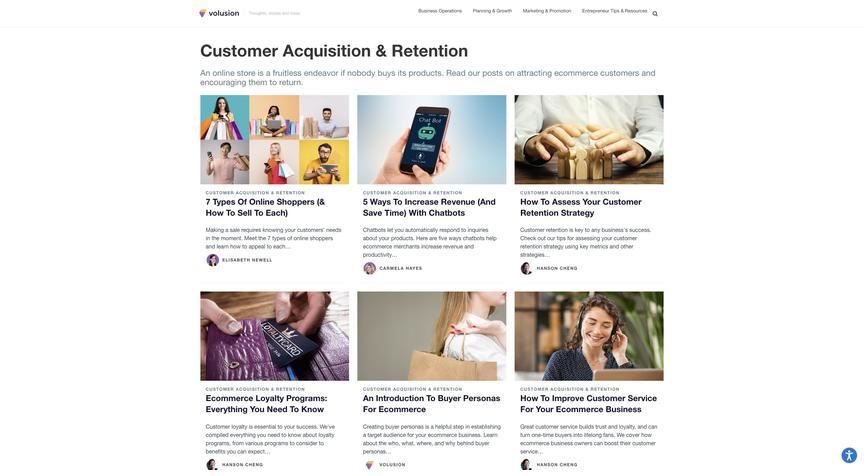 Task type: describe. For each thing, give the bounding box(es) containing it.
for inside customer acquisition & retention an introduction to buyer personas for ecommerce
[[363, 405, 377, 415]]

5 ways to increase revenue (and save time) with chatbots image
[[358, 95, 507, 185]]

customer for customer acquisition & retention how to improve customer service for your ecommerce business
[[521, 388, 549, 393]]

revenue
[[444, 244, 463, 250]]

(&
[[317, 197, 325, 207]]

carmela hayes
[[380, 266, 423, 271]]

programs:
[[287, 394, 327, 404]]

products. inside chatbots let you automatically respond to inquiries about your products. here are five ways chatbots help ecommerce merchants increase revenue and productivity…
[[392, 236, 415, 242]]

you inside chatbots let you automatically respond to inquiries about your products. here are five ways chatbots help ecommerce merchants increase revenue and productivity…
[[395, 227, 404, 233]]

thoughts, stories and more.
[[249, 11, 301, 16]]

how for 5 ways to increase revenue (and save time) with chatbots
[[521, 197, 539, 207]]

your inside chatbots let you automatically respond to inquiries about your products. here are five ways chatbots help ecommerce merchants increase revenue and productivity…
[[379, 236, 390, 242]]

hanson cheng for for
[[537, 463, 578, 468]]

great
[[521, 424, 534, 430]]

acquisition for customer acquisition & retention ecommerce loyalty programs: everything you need to know
[[236, 388, 270, 393]]

1 horizontal spatial the
[[259, 236, 266, 242]]

ways
[[449, 236, 462, 242]]

0 vertical spatial key
[[575, 227, 584, 233]]

learn
[[484, 433, 498, 439]]

ecommerce inside creating buyer personas is a helpful step in establishing a target audience for your ecommerce business. learn about the who, what, where, and why behind buyer personas…
[[428, 433, 458, 439]]

0 vertical spatial can
[[649, 424, 658, 430]]

establishing
[[472, 424, 501, 430]]

cover
[[627, 433, 640, 439]]

1 vertical spatial customer
[[536, 424, 559, 430]]

& for entrepreneur tips & resources
[[621, 8, 624, 14]]

to right need
[[282, 433, 287, 439]]

personas…
[[363, 449, 392, 455]]

buyers
[[556, 433, 572, 439]]

cheng for need
[[246, 463, 263, 468]]

customer retention is key to any business's success. check out our tips for assessing your customer retention strategy using key metrics and other strategies…
[[521, 227, 652, 258]]

volusion
[[380, 463, 406, 468]]

customer acquisition & retention ecommerce loyalty programs: everything you need to know
[[206, 388, 327, 415]]

about inside creating buyer personas is a helpful step in establishing a target audience for your ecommerce business. learn about the who, what, where, and why behind buyer personas…
[[363, 441, 378, 447]]

hanson cheng link for retention
[[521, 262, 578, 276]]

ways
[[370, 197, 391, 207]]

assessing
[[576, 236, 601, 242]]

inquiries
[[468, 227, 489, 233]]

a inside making a sale requires knowing your customers' needs in the moment. meet the 7 types of online shoppers and learn how to appeal to each…
[[226, 227, 229, 233]]

trust
[[596, 424, 607, 430]]

acquisition for customer acquisition & retention
[[283, 40, 371, 60]]

respond
[[440, 227, 460, 233]]

customer acquisition & retention an introduction to buyer personas for ecommerce
[[363, 388, 501, 415]]

nobody
[[348, 68, 376, 78]]

marketing & promotion link
[[524, 7, 572, 15]]

to down meet
[[242, 244, 247, 250]]

let
[[388, 227, 394, 233]]

an introduction to buyer personas for ecommerce image
[[358, 292, 507, 382]]

consider
[[296, 441, 318, 447]]

them
[[249, 77, 268, 87]]

hanson for retention
[[537, 266, 559, 271]]

the inside creating buyer personas is a helpful step in establishing a target audience for your ecommerce business. learn about the who, what, where, and why behind buyer personas…
[[379, 441, 387, 447]]

how to assess your customer retention strategy image
[[515, 95, 664, 185]]

various
[[245, 441, 263, 447]]

2 vertical spatial customer
[[633, 441, 656, 447]]

hanson cheng link for for
[[521, 459, 578, 471]]

behind
[[457, 441, 474, 447]]

customer for customer acquisition & retention 7 types of online shoppers (& how to sell to each)
[[206, 191, 234, 196]]

ecommerce inside great customer service builds trust and loyalty, and can turn one-time buyers into lifelong fans. we cover how ecommerce business owners can boost their customer service…
[[521, 441, 550, 447]]

sale
[[230, 227, 240, 233]]

customer for customer acquisition & retention ecommerce loyalty programs: everything you need to know
[[206, 388, 234, 393]]

and inside creating buyer personas is a helpful step in establishing a target audience for your ecommerce business. learn about the who, what, where, and why behind buyer personas…
[[435, 441, 444, 447]]

where,
[[417, 441, 433, 447]]

on
[[506, 68, 515, 78]]

0 horizontal spatial buyer
[[386, 424, 400, 430]]

1 vertical spatial loyalty
[[319, 433, 335, 439]]

products. inside an online store is a fruitless endeavor if nobody buys its products. read our posts on attracting ecommerce customers and encouraging them to return.
[[409, 68, 444, 78]]

each)
[[266, 208, 288, 218]]

tips
[[611, 8, 620, 14]]

customer acquisition & retention
[[200, 40, 469, 60]]

personas
[[464, 394, 501, 404]]

1 horizontal spatial you
[[257, 433, 266, 439]]

customer for customer loyalty is essential to your success. we've compiled everything you need to know about loyalty programs, from various programs to consider to benefits you can expect…
[[206, 424, 230, 430]]

ecommerce inside customer acquisition & retention an introduction to buyer personas for ecommerce
[[379, 405, 426, 415]]

endeavor
[[304, 68, 339, 78]]

your inside customer loyalty is essential to your success. we've compiled everything you need to know about loyalty programs, from various programs to consider to benefits you can expect…
[[284, 424, 295, 430]]

of inside making a sale requires knowing your customers' needs in the moment. meet the 7 types of online shoppers and learn how to appeal to each…
[[288, 236, 292, 242]]

business's
[[602, 227, 629, 233]]

out
[[538, 236, 546, 242]]

here
[[417, 236, 428, 242]]

what,
[[402, 441, 415, 447]]

entrepreneur tips & resources
[[583, 8, 648, 14]]

2 vertical spatial you
[[227, 449, 236, 455]]

to down types
[[226, 208, 235, 218]]

and up 'fans.'
[[609, 424, 618, 430]]

owners
[[575, 441, 593, 447]]

into
[[574, 433, 583, 439]]

your inside 'customer acquisition & retention how to improve customer service for your ecommerce business'
[[536, 405, 554, 415]]

to inside customer acquisition & retention ecommerce loyalty programs: everything you need to know
[[290, 405, 299, 415]]

service
[[561, 424, 578, 430]]

retention for customer acquisition & retention ecommerce loyalty programs: everything you need to know
[[276, 388, 305, 393]]

need
[[267, 405, 288, 415]]

need
[[268, 433, 280, 439]]

learn
[[217, 244, 229, 250]]

to inside chatbots let you automatically respond to inquiries about your products. here are five ways chatbots help ecommerce merchants increase revenue and productivity…
[[462, 227, 467, 233]]

an inside an online store is a fruitless endeavor if nobody buys its products. read our posts on attracting ecommerce customers and encouraging them to return.
[[200, 68, 210, 78]]

0 horizontal spatial the
[[212, 236, 220, 242]]

how for an introduction to buyer personas for ecommerce
[[521, 394, 539, 404]]

hanson cheng for retention
[[537, 266, 578, 271]]

for inside 'customer acquisition & retention how to improve customer service for your ecommerce business'
[[521, 405, 534, 415]]

to right appeal
[[267, 244, 272, 250]]

helpful
[[436, 424, 452, 430]]

to inside customer acquisition & retention 5 ways to increase revenue (and save time) with chatbots
[[394, 197, 403, 207]]

loyalty
[[256, 394, 284, 404]]

online inside making a sale requires knowing your customers' needs in the moment. meet the 7 types of online shoppers and learn how to appeal to each…
[[294, 236, 309, 242]]

promotion
[[550, 8, 572, 13]]

other
[[621, 244, 634, 250]]

service
[[628, 394, 658, 404]]

your inside customer acquisition & retention how to assess your customer retention strategy
[[583, 197, 601, 207]]

each…
[[274, 244, 291, 250]]

everything
[[230, 433, 256, 439]]

newell
[[252, 258, 273, 263]]

& for customer acquisition & retention 7 types of online shoppers (& how to sell to each)
[[271, 191, 275, 196]]

hanson for for
[[537, 463, 559, 468]]

retention for customer acquisition & retention 7 types of online shoppers (& how to sell to each)
[[276, 191, 305, 196]]

any
[[592, 227, 601, 233]]

customers'
[[298, 227, 325, 233]]

target
[[368, 433, 382, 439]]

marketing & promotion
[[524, 8, 572, 13]]

ecommerce inside an online store is a fruitless endeavor if nobody buys its products. read our posts on attracting ecommerce customers and encouraging them to return.
[[555, 68, 599, 78]]

open accessibe: accessibility options, statement and help image
[[846, 451, 854, 461]]

to inside an online store is a fruitless endeavor if nobody buys its products. read our posts on attracting ecommerce customers and encouraging them to return.
[[270, 77, 277, 87]]

revenue
[[441, 197, 476, 207]]

in inside making a sale requires knowing your customers' needs in the moment. meet the 7 types of online shoppers and learn how to appeal to each…
[[206, 236, 210, 242]]

business inside 'customer acquisition & retention how to improve customer service for your ecommerce business'
[[606, 405, 642, 415]]

automatically
[[406, 227, 438, 233]]

for inside creating buyer personas is a helpful step in establishing a target audience for your ecommerce business. learn about the who, what, where, and why behind buyer personas…
[[408, 433, 414, 439]]

& for customer acquisition & retention how to improve customer service for your ecommerce business
[[586, 388, 590, 393]]

to inside customer acquisition & retention how to assess your customer retention strategy
[[541, 197, 550, 207]]

improve
[[553, 394, 585, 404]]

save
[[363, 208, 383, 218]]

can inside customer loyalty is essential to your success. we've compiled everything you need to know about loyalty programs, from various programs to consider to benefits you can expect…
[[238, 449, 247, 455]]

how inside great customer service builds trust and loyalty, and can turn one-time buyers into lifelong fans. we cover how ecommerce business owners can boost their customer service…
[[642, 433, 652, 439]]

we
[[617, 433, 625, 439]]

business operations
[[419, 8, 462, 13]]

moment.
[[221, 236, 243, 242]]

chatbots
[[463, 236, 485, 242]]

hanson cheng for need
[[223, 463, 263, 468]]

appeal
[[249, 244, 266, 250]]

about inside chatbots let you automatically respond to inquiries about your products. here are five ways chatbots help ecommerce merchants increase revenue and productivity…
[[363, 236, 378, 242]]

know
[[302, 405, 324, 415]]

audience
[[384, 433, 406, 439]]

customer for customer retention is key to any business's success. check out our tips for assessing your customer retention strategy using key metrics and other strategies…
[[521, 227, 545, 233]]

creating buyer personas is a helpful step in establishing a target audience for your ecommerce business. learn about the who, what, where, and why behind buyer personas…
[[363, 424, 501, 455]]

of inside "customer acquisition & retention 7 types of online shoppers (& how to sell to each)"
[[238, 197, 247, 207]]

and left more.
[[282, 11, 289, 16]]

planning & growth link
[[473, 7, 512, 15]]

& for customer acquisition & retention ecommerce loyalty programs: everything you need to know
[[271, 388, 275, 393]]

resources
[[626, 8, 648, 14]]

encouraging
[[200, 77, 246, 87]]

chatbots let you automatically respond to inquiries about your products. here are five ways chatbots help ecommerce merchants increase revenue and productivity…
[[363, 227, 497, 258]]

elisabeth newell
[[223, 258, 273, 263]]

types
[[213, 197, 236, 207]]

1 vertical spatial can
[[595, 441, 604, 447]]

your inside making a sale requires knowing your customers' needs in the moment. meet the 7 types of online shoppers and learn how to appeal to each…
[[285, 227, 296, 233]]

is inside an online store is a fruitless endeavor if nobody buys its products. read our posts on attracting ecommerce customers and encouraging them to return.
[[258, 68, 264, 78]]

7 types of online shoppers (& how to sell to each) image
[[200, 95, 350, 185]]

cheng for retention
[[560, 266, 578, 271]]

how to improve customer service for your ecommerce business image
[[515, 292, 664, 382]]

benefits
[[206, 449, 226, 455]]

success. inside customer loyalty is essential to your success. we've compiled everything you need to know about loyalty programs, from various programs to consider to benefits you can expect…
[[297, 424, 319, 430]]



Task type: locate. For each thing, give the bounding box(es) containing it.
merchants
[[394, 244, 420, 250]]

introduction
[[376, 394, 424, 404]]

strategies…
[[521, 252, 551, 258]]

to left buyer
[[427, 394, 436, 404]]

store
[[237, 68, 256, 78]]

increase
[[422, 244, 442, 250]]

customer inside customer acquisition & retention 5 ways to increase revenue (and save time) with chatbots
[[363, 191, 392, 196]]

0 horizontal spatial our
[[468, 68, 481, 78]]

and left learn
[[206, 244, 215, 250]]

0 vertical spatial products.
[[409, 68, 444, 78]]

to left improve
[[541, 394, 550, 404]]

0 vertical spatial buyer
[[386, 424, 400, 430]]

products.
[[409, 68, 444, 78], [392, 236, 415, 242]]

how
[[521, 197, 539, 207], [206, 208, 224, 218], [521, 394, 539, 404]]

0 vertical spatial how
[[231, 244, 241, 250]]

business left the operations at right
[[419, 8, 438, 13]]

to left assess
[[541, 197, 550, 207]]

0 horizontal spatial in
[[206, 236, 210, 242]]

business
[[419, 8, 438, 13], [606, 405, 642, 415]]

return.
[[279, 77, 304, 87]]

the down making
[[212, 236, 220, 242]]

0 horizontal spatial an
[[200, 68, 210, 78]]

2 vertical spatial about
[[363, 441, 378, 447]]

about down target
[[363, 441, 378, 447]]

0 horizontal spatial of
[[238, 197, 247, 207]]

chatbots down the revenue
[[429, 208, 465, 218]]

and left other
[[610, 244, 620, 250]]

ecommerce
[[555, 68, 599, 78], [363, 244, 393, 250], [428, 433, 458, 439], [521, 441, 550, 447]]

1 horizontal spatial your
[[583, 197, 601, 207]]

compiled
[[206, 433, 229, 439]]

making a sale requires knowing your customers' needs in the moment. meet the 7 types of online shoppers and learn how to appeal to each…
[[206, 227, 342, 250]]

acquisition for customer acquisition & retention an introduction to buyer personas for ecommerce
[[394, 388, 427, 393]]

ecommerce down the introduction
[[379, 405, 426, 415]]

in down making
[[206, 236, 210, 242]]

1 horizontal spatial to
[[541, 197, 550, 207]]

entrepreneur tips & resources link
[[583, 7, 648, 15]]

how inside "customer acquisition & retention 7 types of online shoppers (& how to sell to each)"
[[206, 208, 224, 218]]

turn
[[521, 433, 531, 439]]

a left helpful
[[431, 424, 434, 430]]

1 vertical spatial how
[[642, 433, 652, 439]]

you down from
[[227, 449, 236, 455]]

requires
[[242, 227, 261, 233]]

1 vertical spatial success.
[[297, 424, 319, 430]]

sell
[[238, 208, 252, 218]]

to inside 'customer acquisition & retention how to improve customer service for your ecommerce business'
[[541, 394, 550, 404]]

your up metrics
[[602, 236, 613, 242]]

and down chatbots
[[465, 244, 474, 250]]

& for customer acquisition & retention how to assess your customer retention strategy
[[586, 191, 590, 196]]

to inside customer acquisition & retention an introduction to buyer personas for ecommerce
[[427, 394, 436, 404]]

a left fruitless
[[266, 68, 271, 78]]

marketing
[[524, 8, 545, 13]]

hanson down 'service…' on the right bottom
[[537, 463, 559, 468]]

is up 'everything'
[[249, 424, 253, 430]]

business
[[552, 441, 573, 447]]

a left sale
[[226, 227, 229, 233]]

an inside customer acquisition & retention an introduction to buyer personas for ecommerce
[[363, 394, 374, 404]]

online down customers'
[[294, 236, 309, 242]]

0 horizontal spatial you
[[227, 449, 236, 455]]

business operations link
[[419, 7, 462, 15]]

& for customer acquisition & retention an introduction to buyer personas for ecommerce
[[429, 388, 432, 393]]

carmela hayes link
[[363, 262, 423, 276]]

acquisition inside 'customer acquisition & retention how to improve customer service for your ecommerce business'
[[551, 388, 584, 393]]

is inside customer loyalty is essential to your success. we've compiled everything you need to know about loyalty programs, from various programs to consider to benefits you can expect…
[[249, 424, 253, 430]]

hanson for need
[[223, 463, 244, 468]]

how down moment.
[[231, 244, 241, 250]]

retention inside customer acquisition & retention ecommerce loyalty programs: everything you need to know
[[276, 388, 305, 393]]

1 vertical spatial how
[[206, 208, 224, 218]]

acquisition up online
[[236, 191, 270, 196]]

cheng for for
[[560, 463, 578, 468]]

0 horizontal spatial retention
[[521, 244, 543, 250]]

0 vertical spatial online
[[213, 68, 235, 78]]

1 horizontal spatial ecommerce
[[379, 405, 426, 415]]

a
[[266, 68, 271, 78], [226, 227, 229, 233], [431, 424, 434, 430], [363, 433, 366, 439]]

search image
[[653, 11, 658, 16]]

hanson cheng link
[[521, 262, 578, 276], [206, 459, 263, 471], [521, 459, 578, 471]]

0 vertical spatial you
[[395, 227, 404, 233]]

customer inside customer acquisition & retention an introduction to buyer personas for ecommerce
[[363, 388, 392, 393]]

1 vertical spatial 7
[[268, 236, 271, 242]]

acquisition for customer acquisition & retention how to assess your customer retention strategy
[[551, 191, 584, 196]]

1 vertical spatial business
[[606, 405, 642, 415]]

0 horizontal spatial your
[[536, 405, 554, 415]]

2 vertical spatial how
[[521, 394, 539, 404]]

2 horizontal spatial the
[[379, 441, 387, 447]]

1 horizontal spatial our
[[548, 236, 556, 242]]

retention for customer acquisition & retention how to improve customer service for your ecommerce business
[[591, 388, 620, 393]]

read
[[447, 68, 466, 78]]

customer inside customer acquisition & retention ecommerce loyalty programs: everything you need to know
[[206, 388, 234, 393]]

lifelong
[[585, 433, 602, 439]]

1 horizontal spatial an
[[363, 394, 374, 404]]

0 horizontal spatial to
[[290, 405, 299, 415]]

2 vertical spatial can
[[238, 449, 247, 455]]

fans.
[[604, 433, 616, 439]]

retention
[[392, 40, 469, 60], [276, 191, 305, 196], [434, 191, 463, 196], [591, 191, 620, 196], [521, 208, 559, 218], [276, 388, 305, 393], [434, 388, 463, 393], [591, 388, 620, 393]]

0 vertical spatial in
[[206, 236, 210, 242]]

our right read
[[468, 68, 481, 78]]

customer inside "customer acquisition & retention 7 types of online shoppers (& how to sell to each)"
[[206, 191, 234, 196]]

acquisition
[[283, 40, 371, 60], [236, 191, 270, 196], [394, 191, 427, 196], [551, 191, 584, 196], [236, 388, 270, 393], [394, 388, 427, 393], [551, 388, 584, 393]]

your up know
[[284, 424, 295, 430]]

& for customer acquisition & retention 5 ways to increase revenue (and save time) with chatbots
[[429, 191, 432, 196]]

1 vertical spatial your
[[536, 405, 554, 415]]

retention inside customer acquisition & retention an introduction to buyer personas for ecommerce
[[434, 388, 463, 393]]

hanson down benefits
[[223, 463, 244, 468]]

is right personas
[[426, 424, 430, 430]]

time
[[544, 433, 554, 439]]

0 vertical spatial how
[[521, 197, 539, 207]]

0 vertical spatial 7
[[206, 197, 211, 207]]

can down from
[[238, 449, 247, 455]]

using
[[566, 244, 579, 250]]

retention for customer acquisition & retention 5 ways to increase revenue (and save time) with chatbots
[[434, 191, 463, 196]]

the up personas…
[[379, 441, 387, 447]]

1 horizontal spatial business
[[606, 405, 642, 415]]

1 horizontal spatial 7
[[268, 236, 271, 242]]

acquisition inside customer acquisition & retention an introduction to buyer personas for ecommerce
[[394, 388, 427, 393]]

increase
[[405, 197, 439, 207]]

about up consider
[[303, 433, 317, 439]]

hanson cheng link down 'service…' on the right bottom
[[521, 459, 578, 471]]

to up need
[[278, 424, 283, 430]]

online left store
[[213, 68, 235, 78]]

boost
[[605, 441, 619, 447]]

7 inside making a sale requires knowing your customers' needs in the moment. meet the 7 types of online shoppers and learn how to appeal to each…
[[268, 236, 271, 242]]

customer loyalty is essential to your success. we've compiled everything you need to know about loyalty programs, from various programs to consider to benefits you can expect…
[[206, 424, 335, 455]]

acquisition up 'endeavor'
[[283, 40, 371, 60]]

1 horizontal spatial of
[[288, 236, 292, 242]]

customer up other
[[614, 236, 638, 242]]

loyalty
[[232, 424, 248, 430], [319, 433, 335, 439]]

online inside an online store is a fruitless endeavor if nobody buys its products. read our posts on attracting ecommerce customers and encouraging them to return.
[[213, 68, 235, 78]]

& inside customer acquisition & retention how to assess your customer retention strategy
[[586, 191, 590, 196]]

creating
[[363, 424, 384, 430]]

your up where,
[[416, 433, 427, 439]]

to down know
[[290, 441, 295, 447]]

products. right its
[[409, 68, 444, 78]]

customer acquisition & retention how to improve customer service for your ecommerce business
[[521, 388, 658, 415]]

0 vertical spatial about
[[363, 236, 378, 242]]

strategy
[[562, 208, 595, 218]]

& inside customer acquisition & retention ecommerce loyalty programs: everything you need to know
[[271, 388, 275, 393]]

is up using
[[570, 227, 574, 233]]

acquisition inside customer acquisition & retention how to assess your customer retention strategy
[[551, 191, 584, 196]]

loyalty down we've
[[319, 433, 335, 439]]

retention up the tips
[[547, 227, 568, 233]]

is inside customer retention is key to any business's success. check out our tips for assessing your customer retention strategy using key metrics and other strategies…
[[570, 227, 574, 233]]

0 horizontal spatial success.
[[297, 424, 319, 430]]

acquisition up the increase
[[394, 191, 427, 196]]

and inside customer retention is key to any business's success. check out our tips for assessing your customer retention strategy using key metrics and other strategies…
[[610, 244, 620, 250]]

0 horizontal spatial online
[[213, 68, 235, 78]]

1 vertical spatial an
[[363, 394, 374, 404]]

cheng down using
[[560, 266, 578, 271]]

assess
[[553, 197, 581, 207]]

0 horizontal spatial loyalty
[[232, 424, 248, 430]]

you right let
[[395, 227, 404, 233]]

0 vertical spatial success.
[[630, 227, 652, 233]]

customer down cover
[[633, 441, 656, 447]]

7
[[206, 197, 211, 207], [268, 236, 271, 242]]

ecommerce loyalty programs: everything you need to know image
[[200, 292, 350, 382]]

buyer
[[438, 394, 461, 404]]

your up types
[[285, 227, 296, 233]]

1 vertical spatial of
[[288, 236, 292, 242]]

ecommerce up everything
[[206, 394, 254, 404]]

we've
[[320, 424, 335, 430]]

strategy
[[544, 244, 564, 250]]

how
[[231, 244, 241, 250], [642, 433, 652, 439]]

our up strategy
[[548, 236, 556, 242]]

1 vertical spatial to
[[290, 405, 299, 415]]

customer for customer acquisition & retention how to assess your customer retention strategy
[[521, 191, 549, 196]]

acquisition up assess
[[551, 191, 584, 196]]

1 vertical spatial products.
[[392, 236, 415, 242]]

1 vertical spatial you
[[257, 433, 266, 439]]

customer up 'time' on the bottom of the page
[[536, 424, 559, 430]]

ecommerce inside 'customer acquisition & retention how to improve customer service for your ecommerce business'
[[556, 405, 604, 415]]

builds
[[580, 424, 595, 430]]

in inside creating buyer personas is a helpful step in establishing a target audience for your ecommerce business. learn about the who, what, where, and why behind buyer personas…
[[466, 424, 470, 430]]

is inside creating buyer personas is a helpful step in establishing a target audience for your ecommerce business. learn about the who, what, where, and why behind buyer personas…
[[426, 424, 430, 430]]

& inside 'customer acquisition & retention how to improve customer service for your ecommerce business'
[[586, 388, 590, 393]]

success. up other
[[630, 227, 652, 233]]

1 vertical spatial our
[[548, 236, 556, 242]]

cheng down "business"
[[560, 463, 578, 468]]

our inside customer retention is key to any business's success. check out our tips for assessing your customer retention strategy using key metrics and other strategies…
[[548, 236, 556, 242]]

0 horizontal spatial ecommerce
[[206, 394, 254, 404]]

acquisition inside "customer acquisition & retention 7 types of online shoppers (& how to sell to each)"
[[236, 191, 270, 196]]

key down assessing
[[580, 244, 589, 250]]

service…
[[521, 449, 544, 455]]

the up appeal
[[259, 236, 266, 242]]

a left target
[[363, 433, 366, 439]]

how inside customer acquisition & retention how to assess your customer retention strategy
[[521, 197, 539, 207]]

for inside customer retention is key to any business's success. check out our tips for assessing your customer retention strategy using key metrics and other strategies…
[[568, 236, 575, 242]]

chatbots inside chatbots let you automatically respond to inquiries about your products. here are five ways chatbots help ecommerce merchants increase revenue and productivity…
[[363, 227, 386, 233]]

0 horizontal spatial 7
[[206, 197, 211, 207]]

to down online
[[254, 208, 264, 218]]

cheng down the expect…
[[246, 463, 263, 468]]

and inside chatbots let you automatically respond to inquiries about your products. here are five ways chatbots help ecommerce merchants increase revenue and productivity…
[[465, 244, 474, 250]]

you down 'essential'
[[257, 433, 266, 439]]

our inside an online store is a fruitless endeavor if nobody buys its products. read our posts on attracting ecommerce customers and encouraging them to return.
[[468, 68, 481, 78]]

can down lifelong
[[595, 441, 604, 447]]

your
[[285, 227, 296, 233], [379, 236, 390, 242], [602, 236, 613, 242], [284, 424, 295, 430], [416, 433, 427, 439]]

and right 'customers'
[[642, 68, 656, 78]]

acquisition inside customer acquisition & retention 5 ways to increase revenue (and save time) with chatbots
[[394, 191, 427, 196]]

posts
[[483, 68, 503, 78]]

customer inside customer retention is key to any business's success. check out our tips for assessing your customer retention strategy using key metrics and other strategies…
[[614, 236, 638, 242]]

1 horizontal spatial buyer
[[476, 441, 490, 447]]

1 horizontal spatial in
[[466, 424, 470, 430]]

1 vertical spatial retention
[[521, 244, 543, 250]]

1 vertical spatial online
[[294, 236, 309, 242]]

hanson cheng down "business"
[[537, 463, 578, 468]]

& for customer acquisition & retention
[[376, 40, 387, 60]]

acquisition for customer acquisition & retention 7 types of online shoppers (& how to sell to each)
[[236, 191, 270, 196]]

customer for customer acquisition & retention 5 ways to increase revenue (and save time) with chatbots
[[363, 191, 392, 196]]

how right cover
[[642, 433, 652, 439]]

1 horizontal spatial retention
[[547, 227, 568, 233]]

meet
[[245, 236, 257, 242]]

0 vertical spatial your
[[583, 197, 601, 207]]

success. up know
[[297, 424, 319, 430]]

making
[[206, 227, 224, 233]]

for up using
[[568, 236, 575, 242]]

operations
[[439, 8, 462, 13]]

products. up merchants
[[392, 236, 415, 242]]

1 horizontal spatial how
[[642, 433, 652, 439]]

2 horizontal spatial you
[[395, 227, 404, 233]]

acquisition inside customer acquisition & retention ecommerce loyalty programs: everything you need to know
[[236, 388, 270, 393]]

in
[[206, 236, 210, 242], [466, 424, 470, 430]]

0 vertical spatial retention
[[547, 227, 568, 233]]

0 vertical spatial business
[[419, 8, 438, 13]]

ecommerce inside customer acquisition & retention ecommerce loyalty programs: everything you need to know
[[206, 394, 254, 404]]

from
[[233, 441, 244, 447]]

retention for customer acquisition & retention an introduction to buyer personas for ecommerce
[[434, 388, 463, 393]]

0 vertical spatial loyalty
[[232, 424, 248, 430]]

retention for customer acquisition & retention how to assess your customer retention strategy
[[591, 191, 620, 196]]

tips
[[557, 236, 566, 242]]

and inside an online store is a fruitless endeavor if nobody buys its products. read our posts on attracting ecommerce customers and encouraging them to return.
[[642, 68, 656, 78]]

chatbots inside customer acquisition & retention 5 ways to increase revenue (and save time) with chatbots
[[429, 208, 465, 218]]

to right consider
[[319, 441, 324, 447]]

time)
[[385, 208, 407, 218]]

entrepreneur
[[583, 8, 610, 14]]

7 left types
[[206, 197, 211, 207]]

1 horizontal spatial loyalty
[[319, 433, 335, 439]]

0 horizontal spatial chatbots
[[363, 227, 386, 233]]

thoughts,
[[249, 11, 268, 16]]

& inside customer acquisition & retention 5 ways to increase revenue (and save time) with chatbots
[[429, 191, 432, 196]]

attracting
[[517, 68, 553, 78]]

with
[[409, 208, 427, 218]]

of right types
[[288, 236, 292, 242]]

loyalty up 'everything'
[[232, 424, 248, 430]]

chatbots left let
[[363, 227, 386, 233]]

of up sell
[[238, 197, 247, 207]]

key
[[575, 227, 584, 233], [580, 244, 589, 250]]

types
[[273, 236, 286, 242]]

& inside "customer acquisition & retention 7 types of online shoppers (& how to sell to each)"
[[271, 191, 275, 196]]

acquisition for customer acquisition & retention how to improve customer service for your ecommerce business
[[551, 388, 584, 393]]

buyer down learn at the bottom of page
[[476, 441, 490, 447]]

hanson cheng link down from
[[206, 459, 263, 471]]

acquisition up the introduction
[[394, 388, 427, 393]]

personas
[[401, 424, 424, 430]]

to down programs:
[[290, 405, 299, 415]]

buys
[[378, 68, 396, 78]]

and inside making a sale requires knowing your customers' needs in the moment. meet the 7 types of online shoppers and learn how to appeal to each…
[[206, 244, 215, 250]]

hanson cheng down the expect…
[[223, 463, 263, 468]]

if
[[341, 68, 345, 78]]

is right store
[[258, 68, 264, 78]]

0 vertical spatial an
[[200, 68, 210, 78]]

buyer up the 'audience'
[[386, 424, 400, 430]]

0 horizontal spatial how
[[231, 244, 241, 250]]

2 horizontal spatial ecommerce
[[556, 405, 604, 415]]

carmela
[[380, 266, 404, 271]]

1 vertical spatial in
[[466, 424, 470, 430]]

essential
[[255, 424, 276, 430]]

1 horizontal spatial success.
[[630, 227, 652, 233]]

your down improve
[[536, 405, 554, 415]]

and left the why
[[435, 441, 444, 447]]

retention inside 'customer acquisition & retention how to improve customer service for your ecommerce business'
[[591, 388, 620, 393]]

key up assessing
[[575, 227, 584, 233]]

acquisition up loyalty
[[236, 388, 270, 393]]

online
[[249, 197, 275, 207]]

retention inside customer acquisition & retention 5 ways to increase revenue (and save time) with chatbots
[[434, 191, 463, 196]]

for
[[568, 236, 575, 242], [363, 405, 377, 415], [521, 405, 534, 415], [408, 433, 414, 439]]

your inside creating buyer personas is a helpful step in establishing a target audience for your ecommerce business. learn about the who, what, where, and why behind buyer personas…
[[416, 433, 427, 439]]

how inside 'customer acquisition & retention how to improve customer service for your ecommerce business'
[[521, 394, 539, 404]]

how inside making a sale requires knowing your customers' needs in the moment. meet the 7 types of online shoppers and learn how to appeal to each…
[[231, 244, 241, 250]]

business up loyalty,
[[606, 405, 642, 415]]

1 horizontal spatial chatbots
[[429, 208, 465, 218]]

2 horizontal spatial can
[[649, 424, 658, 430]]

0 vertical spatial to
[[541, 197, 550, 207]]

about up productivity…
[[363, 236, 378, 242]]

to
[[541, 197, 550, 207], [290, 405, 299, 415]]

customer acquisition & retention 5 ways to increase revenue (and save time) with chatbots
[[363, 191, 496, 218]]

1 horizontal spatial can
[[595, 441, 604, 447]]

to inside customer retention is key to any business's success. check out our tips for assessing your customer retention strategy using key metrics and other strategies…
[[586, 227, 590, 233]]

1 vertical spatial key
[[580, 244, 589, 250]]

your inside customer retention is key to any business's success. check out our tips for assessing your customer retention strategy using key metrics and other strategies…
[[602, 236, 613, 242]]

1 horizontal spatial online
[[294, 236, 309, 242]]

for down personas
[[408, 433, 414, 439]]

customer for customer acquisition & retention
[[200, 40, 278, 60]]

about inside customer loyalty is essential to your success. we've compiled everything you need to know about loyalty programs, from various programs to consider to benefits you can expect…
[[303, 433, 317, 439]]

your down let
[[379, 236, 390, 242]]

your up strategy on the top of the page
[[583, 197, 601, 207]]

0 vertical spatial chatbots
[[429, 208, 465, 218]]

0 vertical spatial our
[[468, 68, 481, 78]]

a inside an online store is a fruitless endeavor if nobody buys its products. read our posts on attracting ecommerce customers and encouraging them to return.
[[266, 68, 271, 78]]

7 inside "customer acquisition & retention 7 types of online shoppers (& how to sell to each)"
[[206, 197, 211, 207]]

can right loyalty,
[[649, 424, 658, 430]]

acquisition for customer acquisition & retention 5 ways to increase revenue (and save time) with chatbots
[[394, 191, 427, 196]]

0 horizontal spatial can
[[238, 449, 247, 455]]

an online store is a fruitless endeavor if nobody buys its products. read our posts on attracting ecommerce customers and encouraging them to return.
[[200, 68, 656, 87]]

hanson cheng down strategy
[[537, 266, 578, 271]]

and up cover
[[638, 424, 648, 430]]

retention for customer acquisition & retention
[[392, 40, 469, 60]]

customer inside customer loyalty is essential to your success. we've compiled everything you need to know about loyalty programs, from various programs to consider to benefits you can expect…
[[206, 424, 230, 430]]

ecommerce down improve
[[556, 405, 604, 415]]

0 vertical spatial of
[[238, 197, 247, 207]]

in up "business."
[[466, 424, 470, 430]]

0 vertical spatial customer
[[614, 236, 638, 242]]

to right them
[[270, 77, 277, 87]]

customer acquisition & retention 7 types of online shoppers (& how to sell to each)
[[206, 191, 325, 218]]

success.
[[630, 227, 652, 233], [297, 424, 319, 430]]

you
[[250, 405, 265, 415]]

1 vertical spatial about
[[303, 433, 317, 439]]

their
[[621, 441, 632, 447]]

7 down knowing
[[268, 236, 271, 242]]

1 vertical spatial buyer
[[476, 441, 490, 447]]

customer for customer acquisition & retention an introduction to buyer personas for ecommerce
[[363, 388, 392, 393]]

customer inside customer retention is key to any business's success. check out our tips for assessing your customer retention strategy using key metrics and other strategies…
[[521, 227, 545, 233]]

help
[[487, 236, 497, 242]]

volusion link
[[363, 459, 406, 471]]

hanson cheng link for need
[[206, 459, 263, 471]]

success. inside customer retention is key to any business's success. check out our tips for assessing your customer retention strategy using key metrics and other strategies…
[[630, 227, 652, 233]]

for up creating
[[363, 405, 377, 415]]

1 vertical spatial chatbots
[[363, 227, 386, 233]]

hanson cheng link down strategies…
[[521, 262, 578, 276]]

for up great
[[521, 405, 534, 415]]

retention inside "customer acquisition & retention 7 types of online shoppers (& how to sell to each)"
[[276, 191, 305, 196]]

ecommerce inside chatbots let you automatically respond to inquiries about your products. here are five ways chatbots help ecommerce merchants increase revenue and productivity…
[[363, 244, 393, 250]]

five
[[439, 236, 448, 242]]

& inside customer acquisition & retention an introduction to buyer personas for ecommerce
[[429, 388, 432, 393]]

0 horizontal spatial business
[[419, 8, 438, 13]]

5
[[363, 197, 368, 207]]



Task type: vqa. For each thing, say whether or not it's contained in the screenshot.
Prices
no



